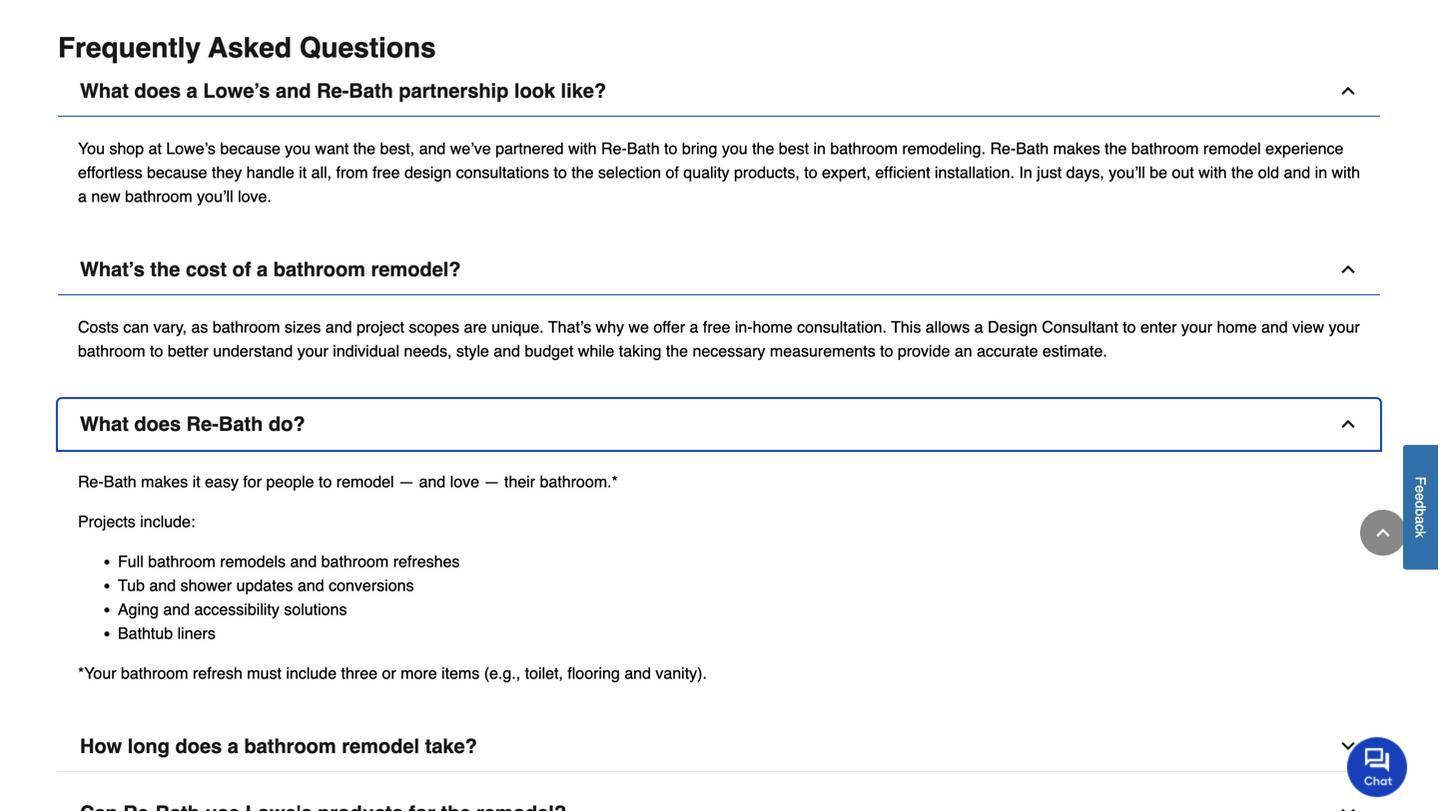 Task type: describe. For each thing, give the bounding box(es) containing it.
a inside button
[[257, 258, 268, 281]]

bath up selection
[[627, 139, 660, 158]]

design
[[988, 318, 1037, 336]]

include:
[[140, 513, 195, 531]]

how
[[80, 735, 122, 758]]

and down experience
[[1284, 163, 1310, 182]]

how long does a bathroom remodel take?
[[80, 735, 477, 758]]

new
[[91, 187, 121, 206]]

c
[[1413, 524, 1429, 531]]

more
[[401, 664, 437, 683]]

solutions
[[284, 600, 347, 619]]

liners
[[177, 624, 216, 643]]

a right allows
[[974, 318, 983, 336]]

at
[[148, 139, 162, 158]]

experience
[[1265, 139, 1344, 158]]

bathroom down costs
[[78, 342, 145, 360]]

it inside you shop at lowe's because you want the best, and we've partnered with re-bath to bring you the best in bathroom remodeling. re-bath makes the bathroom remodel experience effortless because they handle it all, from free design consultations to the selection of quality products, to expert, efficient installation. in just days, you'll be out with the old and in with a new bathroom you'll love.
[[299, 163, 307, 182]]

2 e from the top
[[1413, 493, 1429, 501]]

refresh
[[193, 664, 243, 683]]

bath up projects
[[104, 473, 137, 491]]

expert,
[[822, 163, 871, 182]]

full
[[118, 553, 144, 571]]

conversions
[[329, 577, 414, 595]]

bath inside what does a lowe's and re-bath partnership look like? button
[[349, 79, 393, 102]]

best,
[[380, 139, 415, 158]]

questions
[[299, 32, 436, 64]]

remodels
[[220, 553, 286, 571]]

2 horizontal spatial your
[[1329, 318, 1360, 336]]

allows
[[926, 318, 970, 336]]

asked
[[208, 32, 292, 64]]

and left 'vanity).'
[[624, 664, 651, 683]]

and up updates
[[290, 553, 317, 571]]

what does a lowe's and re-bath partnership look like?
[[80, 79, 606, 102]]

what does re-bath do? button
[[58, 399, 1380, 450]]

budget
[[525, 342, 574, 360]]

0 horizontal spatial makes
[[141, 473, 188, 491]]

look
[[514, 79, 555, 102]]

vanity).
[[655, 664, 707, 683]]

remodel inside the how long does a bathroom remodel take? button
[[342, 735, 419, 758]]

scroll to top element
[[1360, 510, 1406, 556]]

and left love
[[419, 473, 446, 491]]

accessibility
[[194, 600, 279, 619]]

and down unique.
[[494, 342, 520, 360]]

re- up selection
[[601, 139, 627, 158]]

how long does a bathroom remodel take? button
[[58, 722, 1380, 773]]

want
[[315, 139, 349, 158]]

re- down questions
[[317, 79, 349, 102]]

0 horizontal spatial with
[[568, 139, 597, 158]]

consultant
[[1042, 318, 1118, 336]]

bath inside "what does re-bath do?" button
[[219, 413, 263, 436]]

makes inside you shop at lowe's because you want the best, and we've partnered with re-bath to bring you the best in bathroom remodeling. re-bath makes the bathroom remodel experience effortless because they handle it all, from free design consultations to the selection of quality products, to expert, efficient installation. in just days, you'll be out with the old and in with a new bathroom you'll love.
[[1053, 139, 1100, 158]]

are
[[464, 318, 487, 336]]

aging
[[118, 600, 159, 619]]

shower
[[180, 577, 232, 595]]

to right people
[[319, 473, 332, 491]]

must
[[247, 664, 282, 683]]

offer
[[653, 318, 685, 336]]

a down "frequently asked questions"
[[186, 79, 198, 102]]

chat invite button image
[[1347, 737, 1408, 798]]

consultations
[[456, 163, 549, 182]]

do?
[[269, 413, 305, 436]]

1 you from the left
[[285, 139, 311, 158]]

accurate
[[977, 342, 1038, 360]]

measurements
[[770, 342, 876, 360]]

d
[[1413, 501, 1429, 509]]

this
[[891, 318, 921, 336]]

does inside button
[[175, 735, 222, 758]]

out
[[1172, 163, 1194, 182]]

we
[[629, 318, 649, 336]]

1 home from the left
[[753, 318, 793, 336]]

1 — from the left
[[399, 473, 414, 491]]

b
[[1413, 509, 1429, 517]]

chevron up image inside scroll to top element
[[1373, 523, 1393, 543]]

love
[[450, 473, 479, 491]]

from
[[336, 163, 368, 182]]

people
[[266, 473, 314, 491]]

best
[[779, 139, 809, 158]]

re- up installation.
[[990, 139, 1016, 158]]

remodel?
[[371, 258, 461, 281]]

bathroom up conversions
[[321, 553, 389, 571]]

frequently
[[58, 32, 201, 64]]

necessary
[[693, 342, 765, 360]]

handle
[[246, 163, 294, 182]]

what's the cost of a bathroom remodel?
[[80, 258, 461, 281]]

0 horizontal spatial in
[[813, 139, 826, 158]]

installation.
[[935, 163, 1015, 182]]

1 vertical spatial it
[[192, 473, 200, 491]]

to left enter
[[1123, 318, 1136, 336]]

their
[[504, 473, 535, 491]]

toilet,
[[525, 664, 563, 683]]

effortless
[[78, 163, 142, 182]]

partnered
[[495, 139, 564, 158]]

bathtub
[[118, 624, 173, 643]]

to left bring at top left
[[664, 139, 677, 158]]

1 horizontal spatial your
[[1181, 318, 1212, 336]]

be
[[1150, 163, 1167, 182]]

love.
[[238, 187, 272, 206]]

items
[[441, 664, 480, 683]]

full bathroom remodels and bathroom refreshes tub and shower updates and conversions aging and accessibility solutions bathtub liners
[[118, 553, 460, 643]]

1 horizontal spatial with
[[1198, 163, 1227, 182]]

understand
[[213, 342, 293, 360]]

selection
[[598, 163, 661, 182]]

2 — from the left
[[484, 473, 500, 491]]

and inside what does a lowe's and re-bath partnership look like? button
[[276, 79, 311, 102]]

f
[[1413, 477, 1429, 486]]

*your bathroom refresh must include three or more items (e.g., toilet, flooring and vanity).
[[78, 664, 707, 683]]

to down best
[[804, 163, 817, 182]]

provide
[[898, 342, 950, 360]]

tub
[[118, 577, 145, 595]]

that's
[[548, 318, 591, 336]]

2 home from the left
[[1217, 318, 1257, 336]]

k
[[1413, 531, 1429, 538]]

style
[[456, 342, 489, 360]]

re- up easy
[[186, 413, 219, 436]]

the inside what's the cost of a bathroom remodel? button
[[150, 258, 180, 281]]

quality
[[683, 163, 730, 182]]

f e e d b a c k
[[1413, 477, 1429, 538]]

a inside you shop at lowe's because you want the best, and we've partnered with re-bath to bring you the best in bathroom remodeling. re-bath makes the bathroom remodel experience effortless because they handle it all, from free design consultations to the selection of quality products, to expert, efficient installation. in just days, you'll be out with the old and in with a new bathroom you'll love.
[[78, 187, 87, 206]]



Task type: locate. For each thing, give the bounding box(es) containing it.
unique.
[[491, 318, 544, 336]]

refreshes
[[393, 553, 460, 571]]

chevron up image inside what's the cost of a bathroom remodel? button
[[1338, 259, 1358, 279]]

long
[[128, 735, 170, 758]]

costs can vary, as bathroom sizes and project scopes are unique. that's why we offer a free in-home consultation. this allows a design consultant to enter your home and view your bathroom to better understand your individual needs, style and budget while taking the necessary measurements to provide an accurate estimate.
[[78, 318, 1360, 360]]

2 horizontal spatial with
[[1332, 163, 1360, 182]]

1 e from the top
[[1413, 485, 1429, 493]]

sizes
[[285, 318, 321, 336]]

days,
[[1066, 163, 1104, 182]]

1 horizontal spatial home
[[1217, 318, 1257, 336]]

— left love
[[399, 473, 414, 491]]

you
[[78, 139, 105, 158]]

—
[[399, 473, 414, 491], [484, 473, 500, 491]]

in-
[[735, 318, 753, 336]]

0 vertical spatial does
[[134, 79, 181, 102]]

a right cost
[[257, 258, 268, 281]]

projects include:
[[78, 513, 195, 531]]

of inside button
[[232, 258, 251, 281]]

chevron up image inside what does a lowe's and re-bath partnership look like? button
[[1338, 81, 1358, 101]]

and down 'asked'
[[276, 79, 311, 102]]

bathroom down include
[[244, 735, 336, 758]]

and right sizes
[[325, 318, 352, 336]]

bathroom up be
[[1131, 139, 1199, 158]]

lowe's for because
[[166, 139, 216, 158]]

1 vertical spatial you'll
[[197, 187, 233, 206]]

in
[[1019, 163, 1032, 182]]

free down best,
[[372, 163, 400, 182]]

what inside "what does re-bath do?" button
[[80, 413, 129, 436]]

1 vertical spatial remodel
[[336, 473, 394, 491]]

and up design on the top left of page
[[419, 139, 446, 158]]

0 vertical spatial you'll
[[1109, 163, 1145, 182]]

bathroom up understand
[[213, 318, 280, 336]]

you left want
[[285, 139, 311, 158]]

0 vertical spatial it
[[299, 163, 307, 182]]

0 vertical spatial in
[[813, 139, 826, 158]]

does down frequently
[[134, 79, 181, 102]]

what inside what does a lowe's and re-bath partnership look like? button
[[80, 79, 129, 102]]

chevron down image inside the how long does a bathroom remodel take? button
[[1338, 737, 1358, 757]]

0 vertical spatial remodel
[[1203, 139, 1261, 158]]

enter
[[1140, 318, 1177, 336]]

2 chevron down image from the top
[[1338, 804, 1358, 812]]

it left all, at the top
[[299, 163, 307, 182]]

bathroom
[[830, 139, 898, 158], [1131, 139, 1199, 158], [125, 187, 192, 206], [273, 258, 365, 281], [213, 318, 280, 336], [78, 342, 145, 360], [148, 553, 216, 571], [321, 553, 389, 571], [121, 664, 188, 683], [244, 735, 336, 758]]

0 vertical spatial lowe's
[[203, 79, 270, 102]]

with down experience
[[1332, 163, 1360, 182]]

an
[[955, 342, 972, 360]]

chevron up image for what's the cost of a bathroom remodel?
[[1338, 259, 1358, 279]]

1 horizontal spatial you
[[722, 139, 748, 158]]

what does a lowe's and re-bath partnership look like? button
[[58, 66, 1380, 117]]

what for what does a lowe's and re-bath partnership look like?
[[80, 79, 129, 102]]

a right the offer
[[690, 318, 698, 336]]

and right tub
[[149, 577, 176, 595]]

makes
[[1053, 139, 1100, 158], [141, 473, 188, 491]]

does right long
[[175, 735, 222, 758]]

frequently asked questions
[[58, 32, 436, 64]]

0 vertical spatial chevron up image
[[1338, 81, 1358, 101]]

a down refresh
[[227, 735, 239, 758]]

why
[[596, 318, 624, 336]]

makes up include:
[[141, 473, 188, 491]]

you right bring at top left
[[722, 139, 748, 158]]

0 horizontal spatial your
[[297, 342, 328, 360]]

bath down questions
[[349, 79, 393, 102]]

with right out
[[1198, 163, 1227, 182]]

0 vertical spatial what
[[80, 79, 129, 102]]

your right enter
[[1181, 318, 1212, 336]]

remodel inside you shop at lowe's because you want the best, and we've partnered with re-bath to bring you the best in bathroom remodeling. re-bath makes the bathroom remodel experience effortless because they handle it all, from free design consultations to the selection of quality products, to expert, efficient installation. in just days, you'll be out with the old and in with a new bathroom you'll love.
[[1203, 139, 1261, 158]]

bath
[[349, 79, 393, 102], [627, 139, 660, 158], [1016, 139, 1049, 158], [219, 413, 263, 436], [104, 473, 137, 491]]

because down at
[[147, 163, 207, 182]]

does for re-
[[134, 413, 181, 436]]

include
[[286, 664, 337, 683]]

project
[[356, 318, 404, 336]]

(e.g.,
[[484, 664, 520, 683]]

2 vertical spatial remodel
[[342, 735, 419, 758]]

remodeling.
[[902, 139, 986, 158]]

bath up the in
[[1016, 139, 1049, 158]]

of right cost
[[232, 258, 251, 281]]

and up liners
[[163, 600, 190, 619]]

free up necessary
[[703, 318, 730, 336]]

bathroom up sizes
[[273, 258, 365, 281]]

bath left do?
[[219, 413, 263, 436]]

1 what from the top
[[80, 79, 129, 102]]

makes up days,
[[1053, 139, 1100, 158]]

2 what from the top
[[80, 413, 129, 436]]

what
[[80, 79, 129, 102], [80, 413, 129, 436]]

costs
[[78, 318, 119, 336]]

because up the handle
[[220, 139, 280, 158]]

bathroom up the expert,
[[830, 139, 898, 158]]

0 horizontal spatial —
[[399, 473, 414, 491]]

to down partnered on the top left of page
[[554, 163, 567, 182]]

1 horizontal spatial makes
[[1053, 139, 1100, 158]]

1 vertical spatial chevron up image
[[1373, 523, 1393, 543]]

just
[[1037, 163, 1062, 182]]

1 vertical spatial of
[[232, 258, 251, 281]]

chevron up image
[[1338, 414, 1358, 434], [1373, 523, 1393, 543]]

lowe's inside you shop at lowe's because you want the best, and we've partnered with re-bath to bring you the best in bathroom remodeling. re-bath makes the bathroom remodel experience effortless because they handle it all, from free design consultations to the selection of quality products, to expert, efficient installation. in just days, you'll be out with the old and in with a new bathroom you'll love.
[[166, 139, 216, 158]]

bathroom down at
[[125, 187, 192, 206]]

partnership
[[399, 79, 509, 102]]

0 horizontal spatial it
[[192, 473, 200, 491]]

it
[[299, 163, 307, 182], [192, 473, 200, 491]]

e
[[1413, 485, 1429, 493], [1413, 493, 1429, 501]]

free inside costs can vary, as bathroom sizes and project scopes are unique. that's why we offer a free in-home consultation. this allows a design consultant to enter your home and view your bathroom to better understand your individual needs, style and budget while taking the necessary measurements to provide an accurate estimate.
[[703, 318, 730, 336]]

bathroom inside button
[[273, 258, 365, 281]]

does
[[134, 79, 181, 102], [134, 413, 181, 436], [175, 735, 222, 758]]

home
[[753, 318, 793, 336], [1217, 318, 1257, 336]]

all,
[[311, 163, 332, 182]]

lowe's for and
[[203, 79, 270, 102]]

free inside you shop at lowe's because you want the best, and we've partnered with re-bath to bring you the best in bathroom remodeling. re-bath makes the bathroom remodel experience effortless because they handle it all, from free design consultations to the selection of quality products, to expert, efficient installation. in just days, you'll be out with the old and in with a new bathroom you'll love.
[[372, 163, 400, 182]]

re-
[[317, 79, 349, 102], [601, 139, 627, 158], [990, 139, 1016, 158], [186, 413, 219, 436], [78, 473, 104, 491]]

while
[[578, 342, 614, 360]]

because
[[220, 139, 280, 158], [147, 163, 207, 182]]

1 vertical spatial what
[[80, 413, 129, 436]]

1 horizontal spatial it
[[299, 163, 307, 182]]

bathroom up shower on the bottom left of page
[[148, 553, 216, 571]]

1 vertical spatial because
[[147, 163, 207, 182]]

projects
[[78, 513, 136, 531]]

bathroom.*
[[540, 473, 618, 491]]

1 horizontal spatial because
[[220, 139, 280, 158]]

bathroom inside button
[[244, 735, 336, 758]]

0 horizontal spatial home
[[753, 318, 793, 336]]

with
[[568, 139, 597, 158], [1198, 163, 1227, 182], [1332, 163, 1360, 182]]

of left quality
[[666, 163, 679, 182]]

taking
[[619, 342, 661, 360]]

you shop at lowe's because you want the best, and we've partnered with re-bath to bring you the best in bathroom remodeling. re-bath makes the bathroom remodel experience effortless because they handle it all, from free design consultations to the selection of quality products, to expert, efficient installation. in just days, you'll be out with the old and in with a new bathroom you'll love.
[[78, 139, 1360, 206]]

0 vertical spatial makes
[[1053, 139, 1100, 158]]

efficient
[[875, 163, 930, 182]]

or
[[382, 664, 396, 683]]

and up solutions
[[298, 577, 324, 595]]

of inside you shop at lowe's because you want the best, and we've partnered with re-bath to bring you the best in bathroom remodeling. re-bath makes the bathroom remodel experience effortless because they handle it all, from free design consultations to the selection of quality products, to expert, efficient installation. in just days, you'll be out with the old and in with a new bathroom you'll love.
[[666, 163, 679, 182]]

1 chevron up image from the top
[[1338, 81, 1358, 101]]

to down this
[[880, 342, 893, 360]]

remodel right people
[[336, 473, 394, 491]]

2 you from the left
[[722, 139, 748, 158]]

to
[[664, 139, 677, 158], [554, 163, 567, 182], [804, 163, 817, 182], [1123, 318, 1136, 336], [150, 342, 163, 360], [880, 342, 893, 360], [319, 473, 332, 491]]

the
[[353, 139, 375, 158], [752, 139, 774, 158], [1105, 139, 1127, 158], [571, 163, 594, 182], [1231, 163, 1254, 182], [150, 258, 180, 281], [666, 342, 688, 360]]

updates
[[236, 577, 293, 595]]

a up k
[[1413, 517, 1429, 524]]

you
[[285, 139, 311, 158], [722, 139, 748, 158]]

does for a
[[134, 79, 181, 102]]

like?
[[561, 79, 606, 102]]

what's the cost of a bathroom remodel? button
[[58, 244, 1380, 295]]

1 vertical spatial chevron up image
[[1338, 259, 1358, 279]]

what does re-bath do?
[[80, 413, 305, 436]]

we've
[[450, 139, 491, 158]]

remodel up old
[[1203, 139, 1261, 158]]

and left the view
[[1261, 318, 1288, 336]]

in down experience
[[1315, 163, 1327, 182]]

scopes
[[409, 318, 459, 336]]

1 horizontal spatial —
[[484, 473, 500, 491]]

products,
[[734, 163, 800, 182]]

a inside button
[[227, 735, 239, 758]]

remodel left take?
[[342, 735, 419, 758]]

1 vertical spatial lowe's
[[166, 139, 216, 158]]

consultation.
[[797, 318, 887, 336]]

1 vertical spatial free
[[703, 318, 730, 336]]

0 horizontal spatial because
[[147, 163, 207, 182]]

chevron up image inside "what does re-bath do?" button
[[1338, 414, 1358, 434]]

*your
[[78, 664, 116, 683]]

chevron up image
[[1338, 81, 1358, 101], [1338, 259, 1358, 279]]

0 vertical spatial chevron up image
[[1338, 414, 1358, 434]]

vary,
[[153, 318, 187, 336]]

0 vertical spatial chevron down image
[[1338, 737, 1358, 757]]

bathroom down bathtub
[[121, 664, 188, 683]]

your right the view
[[1329, 318, 1360, 336]]

0 vertical spatial of
[[666, 163, 679, 182]]

1 horizontal spatial of
[[666, 163, 679, 182]]

2 vertical spatial does
[[175, 735, 222, 758]]

1 vertical spatial in
[[1315, 163, 1327, 182]]

1 vertical spatial chevron down image
[[1338, 804, 1358, 812]]

0 horizontal spatial chevron up image
[[1338, 414, 1358, 434]]

— right love
[[484, 473, 500, 491]]

1 horizontal spatial you'll
[[1109, 163, 1145, 182]]

lowe's right at
[[166, 139, 216, 158]]

does down better
[[134, 413, 181, 436]]

home up necessary
[[753, 318, 793, 336]]

to down vary,
[[150, 342, 163, 360]]

lowe's inside button
[[203, 79, 270, 102]]

a left new on the top left
[[78, 187, 87, 206]]

what for what does re-bath do?
[[80, 413, 129, 436]]

a
[[186, 79, 198, 102], [78, 187, 87, 206], [257, 258, 268, 281], [690, 318, 698, 336], [974, 318, 983, 336], [1413, 517, 1429, 524], [227, 735, 239, 758]]

0 vertical spatial because
[[220, 139, 280, 158]]

1 chevron down image from the top
[[1338, 737, 1358, 757]]

f e e d b a c k button
[[1403, 445, 1438, 570]]

design
[[404, 163, 452, 182]]

and
[[276, 79, 311, 102], [419, 139, 446, 158], [1284, 163, 1310, 182], [325, 318, 352, 336], [1261, 318, 1288, 336], [494, 342, 520, 360], [419, 473, 446, 491], [290, 553, 317, 571], [149, 577, 176, 595], [298, 577, 324, 595], [163, 600, 190, 619], [624, 664, 651, 683]]

you'll down they
[[197, 187, 233, 206]]

of
[[666, 163, 679, 182], [232, 258, 251, 281]]

in right best
[[813, 139, 826, 158]]

re- up projects
[[78, 473, 104, 491]]

0 vertical spatial free
[[372, 163, 400, 182]]

chevron down image
[[1338, 737, 1358, 757], [1338, 804, 1358, 812]]

needs,
[[404, 342, 452, 360]]

0 horizontal spatial you'll
[[197, 187, 233, 206]]

what's
[[80, 258, 145, 281]]

the inside costs can vary, as bathroom sizes and project scopes are unique. that's why we offer a free in-home consultation. this allows a design consultant to enter your home and view your bathroom to better understand your individual needs, style and budget while taking the necessary measurements to provide an accurate estimate.
[[666, 342, 688, 360]]

with right partnered on the top left of page
[[568, 139, 597, 158]]

1 horizontal spatial in
[[1315, 163, 1327, 182]]

it left easy
[[192, 473, 200, 491]]

0 horizontal spatial you
[[285, 139, 311, 158]]

what down costs
[[80, 413, 129, 436]]

2 chevron up image from the top
[[1338, 259, 1358, 279]]

you'll
[[1109, 163, 1145, 182], [197, 187, 233, 206]]

home left the view
[[1217, 318, 1257, 336]]

e up d
[[1413, 485, 1429, 493]]

your down sizes
[[297, 342, 328, 360]]

remodel
[[1203, 139, 1261, 158], [336, 473, 394, 491], [342, 735, 419, 758]]

0 horizontal spatial of
[[232, 258, 251, 281]]

1 horizontal spatial chevron up image
[[1373, 523, 1393, 543]]

0 horizontal spatial free
[[372, 163, 400, 182]]

you'll left be
[[1109, 163, 1145, 182]]

chevron up image for what does a lowe's and re-bath partnership look like?
[[1338, 81, 1358, 101]]

take?
[[425, 735, 477, 758]]

lowe's down "frequently asked questions"
[[203, 79, 270, 102]]

1 vertical spatial does
[[134, 413, 181, 436]]

e up b
[[1413, 493, 1429, 501]]

1 vertical spatial makes
[[141, 473, 188, 491]]

1 horizontal spatial free
[[703, 318, 730, 336]]

what down frequently
[[80, 79, 129, 102]]



Task type: vqa. For each thing, say whether or not it's contained in the screenshot.
the Tub
yes



